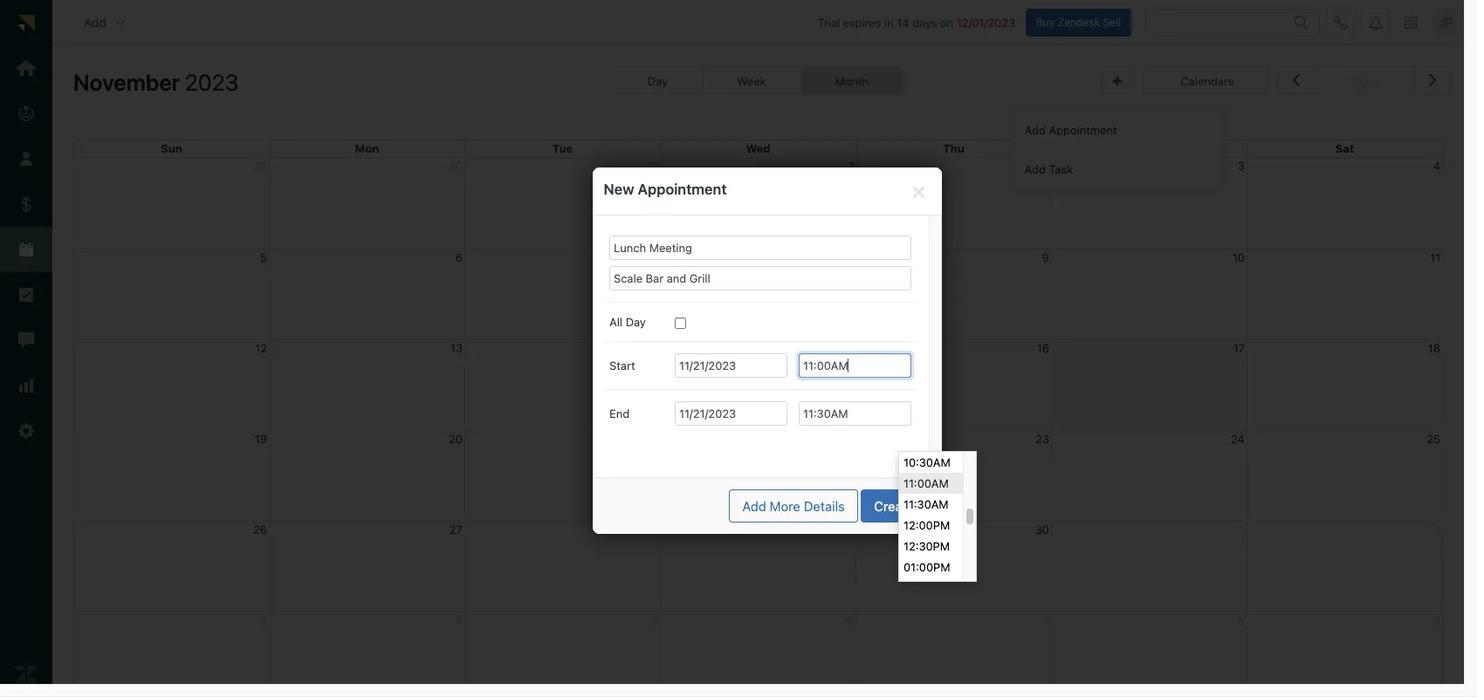 Task type: describe. For each thing, give the bounding box(es) containing it.
0 vertical spatial 14
[[897, 15, 909, 29]]

calls image
[[1334, 15, 1348, 29]]

add button
[[70, 5, 141, 40]]

plus image
[[1113, 76, 1122, 87]]

27
[[450, 523, 463, 537]]

thu
[[943, 142, 965, 155]]

0 horizontal spatial 14
[[646, 341, 658, 355]]

12:30pm
[[904, 540, 950, 554]]

7
[[652, 250, 658, 264]]

zendesk image
[[15, 664, 38, 686]]

bell image
[[1369, 15, 1383, 29]]

Untitled Appointment text field
[[609, 236, 912, 260]]

12:00pm
[[904, 519, 950, 533]]

30
[[1035, 523, 1049, 537]]

End Time text field
[[799, 401, 912, 426]]

jp button
[[1432, 8, 1460, 36]]

november
[[73, 69, 180, 95]]

add for add
[[84, 14, 106, 29]]

01:30pm
[[904, 581, 950, 595]]

17
[[1233, 341, 1245, 355]]

create
[[874, 499, 914, 514]]

25
[[1427, 432, 1441, 446]]

angle left image
[[1292, 68, 1300, 91]]

on
[[940, 15, 954, 29]]

15
[[842, 341, 854, 355]]

Start Time text field
[[799, 353, 912, 378]]

buy
[[1036, 15, 1055, 28]]

12
[[255, 341, 267, 355]]

add appointment
[[1025, 123, 1117, 137]]

all
[[609, 315, 623, 329]]

20
[[449, 432, 463, 446]]

2
[[1043, 159, 1049, 173]]

add task
[[1025, 162, 1073, 176]]

add more details
[[742, 499, 845, 514]]

5
[[260, 250, 267, 264]]

10
[[1233, 250, 1245, 264]]

4
[[1433, 159, 1441, 173]]

11:30am
[[904, 498, 949, 512]]

1
[[849, 159, 854, 173]]

trial expires in 14 days on 12/01/2023
[[818, 15, 1015, 29]]

wed
[[746, 142, 771, 155]]

10:00am
[[904, 435, 951, 449]]

16
[[1037, 341, 1049, 355]]

Start Date text field
[[675, 353, 788, 378]]

details
[[804, 499, 845, 514]]

mon
[[355, 142, 379, 155]]

zendesk products image
[[1405, 16, 1417, 28]]

calendars
[[1181, 74, 1234, 88]]



Task type: locate. For each thing, give the bounding box(es) containing it.
appointment up task
[[1049, 123, 1117, 137]]

trial
[[818, 15, 840, 29]]

29
[[840, 523, 854, 537]]

create link
[[861, 490, 927, 523]]

new appointment
[[604, 181, 727, 198]]

add for add appointment
[[1025, 123, 1046, 137]]

9
[[1042, 250, 1049, 264]]

days
[[913, 15, 937, 29]]

appointment for add appointment
[[1049, 123, 1117, 137]]

add up "2"
[[1025, 123, 1046, 137]]

Location text field
[[609, 266, 912, 290]]

appointment
[[1049, 123, 1117, 137], [638, 181, 727, 198]]

None checkbox
[[675, 317, 686, 329]]

11:00am
[[904, 477, 949, 491]]

3
[[1238, 159, 1245, 173]]

tue
[[552, 142, 573, 155]]

0 horizontal spatial appointment
[[638, 181, 727, 198]]

01:00pm
[[904, 561, 950, 575]]

1 vertical spatial 14
[[646, 341, 658, 355]]

add for add more details
[[742, 499, 766, 514]]

28
[[644, 523, 658, 537]]

8
[[847, 250, 854, 264]]

start
[[609, 358, 635, 372]]

12/01/2023
[[957, 15, 1015, 29]]

angle right image
[[1429, 68, 1437, 91]]

buy zendesk sell button
[[1026, 8, 1132, 36]]

19
[[255, 432, 267, 446]]

day
[[648, 74, 668, 88]]

add left chevron down icon
[[84, 14, 106, 29]]

day
[[626, 315, 646, 329]]

23
[[1036, 432, 1049, 446]]

× link
[[908, 177, 930, 203]]

14 right in
[[897, 15, 909, 29]]

24
[[1231, 432, 1245, 446]]

buy zendesk sell
[[1036, 15, 1121, 28]]

task
[[1049, 162, 1073, 176]]

add
[[84, 14, 106, 29], [1025, 123, 1046, 137], [1025, 162, 1046, 176], [742, 499, 766, 514]]

18
[[1428, 341, 1441, 355]]

13
[[450, 341, 463, 355]]

november 2023
[[73, 69, 239, 95]]

10:00am 10:30am 11:00am 11:30am 12:00pm 12:30pm 01:00pm 01:30pm
[[904, 435, 951, 595]]

×
[[912, 177, 926, 203]]

add more details link
[[729, 490, 858, 523]]

add for add task
[[1025, 162, 1046, 176]]

today
[[1349, 74, 1381, 88]]

expires
[[843, 15, 881, 29]]

add inside button
[[84, 14, 106, 29]]

add left more
[[742, 499, 766, 514]]

sun
[[161, 142, 182, 155]]

6
[[456, 250, 463, 264]]

10:30am
[[904, 456, 951, 470]]

add left task
[[1025, 162, 1046, 176]]

more
[[770, 499, 800, 514]]

14
[[897, 15, 909, 29], [646, 341, 658, 355]]

1 horizontal spatial 14
[[897, 15, 909, 29]]

2023
[[185, 69, 239, 95]]

End Date text field
[[675, 401, 788, 426]]

zendesk
[[1058, 15, 1100, 28]]

26
[[253, 523, 267, 537]]

week
[[737, 74, 766, 88]]

sell
[[1103, 15, 1121, 28]]

1 vertical spatial appointment
[[638, 181, 727, 198]]

chevron down image
[[113, 15, 127, 29]]

0 vertical spatial appointment
[[1049, 123, 1117, 137]]

all day
[[609, 315, 646, 329]]

appointment right new
[[638, 181, 727, 198]]

jp
[[1439, 15, 1453, 30]]

11
[[1430, 250, 1441, 264]]

search image
[[1295, 15, 1309, 29]]

1 horizontal spatial appointment
[[1049, 123, 1117, 137]]

end
[[609, 406, 630, 420]]

in
[[885, 15, 894, 29]]

sat
[[1336, 142, 1354, 155]]

new
[[604, 181, 634, 198]]

14 down day
[[646, 341, 658, 355]]

appointment for new appointment
[[638, 181, 727, 198]]



Task type: vqa. For each thing, say whether or not it's contained in the screenshot.
Reports image
no



